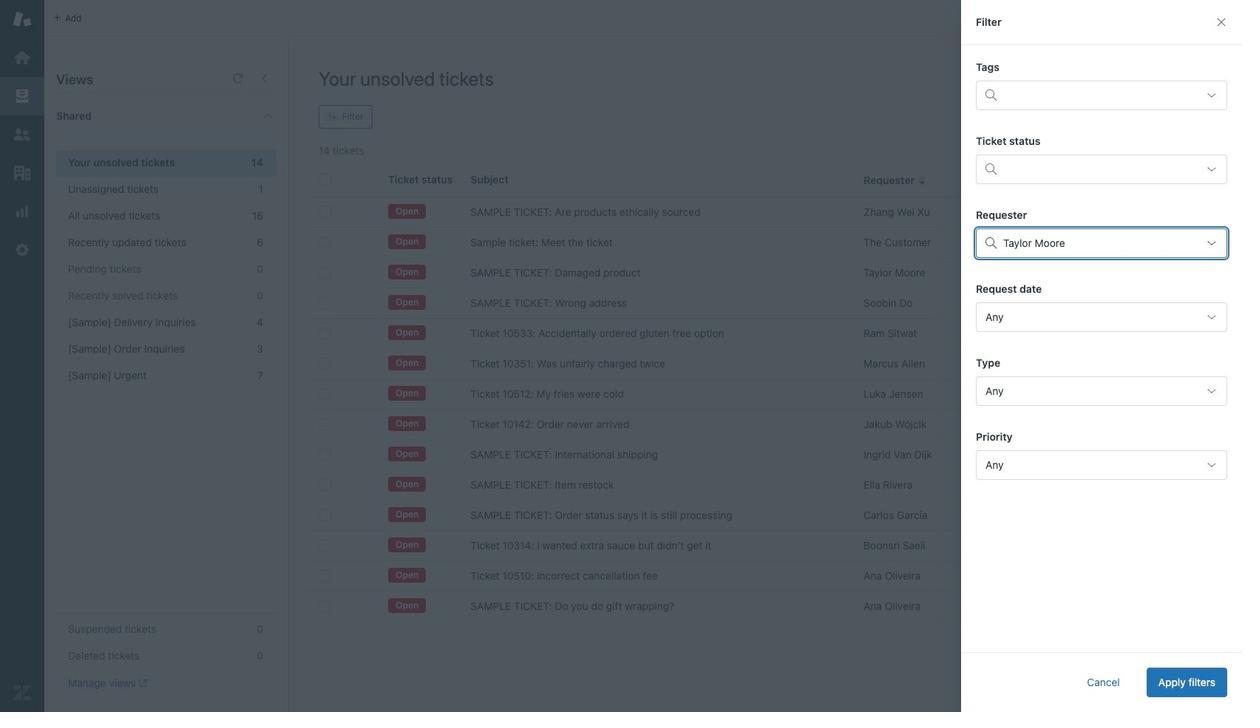 Task type: locate. For each thing, give the bounding box(es) containing it.
9 row from the top
[[308, 440, 1231, 470]]

get started image
[[13, 48, 32, 67]]

heading
[[44, 94, 288, 138]]

1 row from the top
[[308, 197, 1231, 227]]

close drawer image
[[1216, 16, 1228, 28]]

refresh views pane image
[[232, 72, 244, 84]]

2 row from the top
[[308, 227, 1231, 258]]

customers image
[[13, 125, 32, 144]]

main element
[[0, 0, 44, 712]]

6 row from the top
[[308, 349, 1231, 379]]

13 row from the top
[[308, 561, 1231, 591]]

zendesk image
[[13, 683, 32, 703]]

row
[[308, 197, 1231, 227], [308, 227, 1231, 258], [308, 258, 1231, 288], [308, 288, 1231, 318], [308, 318, 1231, 349], [308, 349, 1231, 379], [308, 379, 1231, 409], [308, 409, 1231, 440], [308, 440, 1231, 470], [308, 470, 1231, 500], [308, 500, 1231, 531], [308, 531, 1231, 561], [308, 561, 1231, 591], [308, 591, 1231, 622]]

14 row from the top
[[308, 591, 1231, 622]]

4 row from the top
[[308, 288, 1231, 318]]

dialog
[[962, 0, 1243, 712]]

11 row from the top
[[308, 500, 1231, 531]]

None field
[[1005, 158, 1196, 181], [976, 303, 1228, 332], [976, 376, 1228, 406], [976, 450, 1228, 480], [1005, 158, 1196, 181], [976, 303, 1228, 332], [976, 376, 1228, 406], [976, 450, 1228, 480]]

reporting image
[[13, 202, 32, 221]]



Task type: describe. For each thing, give the bounding box(es) containing it.
3 row from the top
[[308, 258, 1231, 288]]

zendesk support image
[[13, 10, 32, 29]]

admin image
[[13, 240, 32, 260]]

5 row from the top
[[308, 318, 1231, 349]]

10 row from the top
[[308, 470, 1231, 500]]

views image
[[13, 87, 32, 106]]

8 row from the top
[[308, 409, 1231, 440]]

hide panel views image
[[259, 72, 271, 84]]

opens in a new tab image
[[136, 679, 147, 688]]

12 row from the top
[[308, 531, 1231, 561]]

7 row from the top
[[308, 379, 1231, 409]]

organizations image
[[13, 163, 32, 183]]



Task type: vqa. For each thing, say whether or not it's contained in the screenshot.
Hide panel views icon
yes



